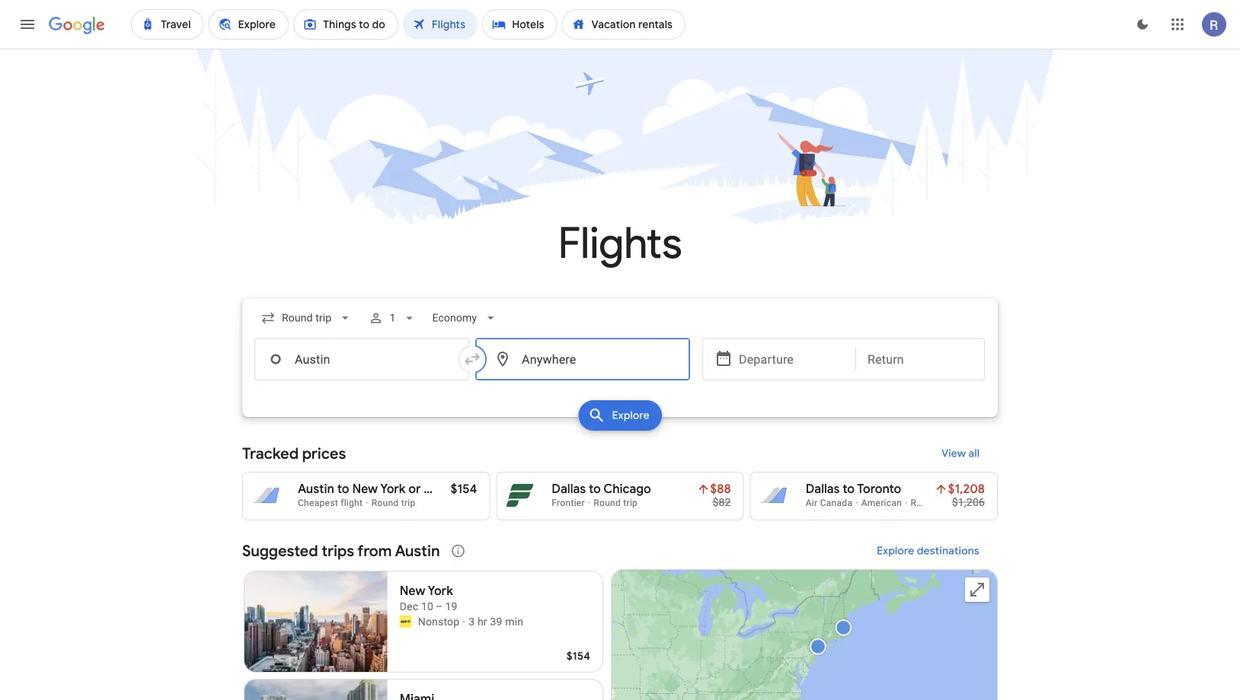 Task type: locate. For each thing, give the bounding box(es) containing it.
154 US dollars text field
[[567, 650, 590, 664]]

york
[[380, 482, 406, 497], [428, 584, 453, 600]]

1 horizontal spatial explore
[[877, 545, 915, 558]]

suggested trips from austin region
[[242, 533, 998, 701]]

1 vertical spatial austin
[[395, 542, 440, 561]]

austin to new york or newark
[[298, 482, 468, 497]]

dec
[[400, 601, 418, 613]]

round
[[371, 498, 399, 509], [594, 498, 621, 509], [911, 498, 938, 509]]

canada
[[820, 498, 853, 509]]

1 horizontal spatial round
[[594, 498, 621, 509]]

0 vertical spatial york
[[380, 482, 406, 497]]

round right american
[[911, 498, 938, 509]]

1 vertical spatial $154
[[567, 650, 590, 664]]

0 horizontal spatial york
[[380, 482, 406, 497]]

to for toronto
[[843, 482, 855, 497]]

0 horizontal spatial to
[[337, 482, 349, 497]]

1 horizontal spatial new
[[400, 584, 425, 600]]

3 trip from the left
[[941, 498, 955, 509]]

0 horizontal spatial  image
[[463, 615, 466, 630]]

explore
[[612, 409, 650, 423], [877, 545, 915, 558]]

new inside "new york dec 10 – 19"
[[400, 584, 425, 600]]

trip down '$1,208' text box
[[941, 498, 955, 509]]

flight
[[341, 498, 363, 509]]

0 horizontal spatial explore
[[612, 409, 650, 423]]

york left or
[[380, 482, 406, 497]]

1 dallas from the left
[[552, 482, 586, 497]]

spirit image
[[400, 616, 412, 628]]

austin
[[298, 482, 334, 497], [395, 542, 440, 561]]

1 horizontal spatial austin
[[395, 542, 440, 561]]

round for dallas to chicago
[[594, 498, 621, 509]]

1 vertical spatial  image
[[463, 615, 466, 630]]

3 round from the left
[[911, 498, 938, 509]]

$154
[[451, 482, 477, 497], [567, 650, 590, 664]]

 image left 3
[[463, 615, 466, 630]]

york up 10 – 19
[[428, 584, 453, 600]]

 image down dallas to chicago
[[588, 498, 591, 509]]

trip
[[401, 498, 416, 509], [623, 498, 638, 509], [941, 498, 955, 509]]

None text field
[[254, 338, 469, 381]]

suggested
[[242, 542, 318, 561]]

suggested trips from austin
[[242, 542, 440, 561]]

Flight search field
[[230, 299, 1010, 436]]

0 horizontal spatial round trip
[[371, 498, 416, 509]]

round trip down austin to new york or newark
[[371, 498, 416, 509]]

1 horizontal spatial to
[[589, 482, 601, 497]]

round trip for dallas to toronto
[[911, 498, 955, 509]]

new inside tracked prices region
[[352, 482, 378, 497]]

1 horizontal spatial trip
[[623, 498, 638, 509]]

dallas up 'frontier'
[[552, 482, 586, 497]]

2 horizontal spatial trip
[[941, 498, 955, 509]]

round down dallas to chicago
[[594, 498, 621, 509]]

 image
[[588, 498, 591, 509], [463, 615, 466, 630]]

0 vertical spatial austin
[[298, 482, 334, 497]]

0 horizontal spatial round
[[371, 498, 399, 509]]

dallas up air canada
[[806, 482, 840, 497]]

0 horizontal spatial dallas
[[552, 482, 586, 497]]

0 horizontal spatial $154
[[451, 482, 477, 497]]

1 horizontal spatial york
[[428, 584, 453, 600]]

0 vertical spatial new
[[352, 482, 378, 497]]

new up flight
[[352, 482, 378, 497]]

1 to from the left
[[337, 482, 349, 497]]

1 horizontal spatial round trip
[[594, 498, 638, 509]]

0 vertical spatial  image
[[588, 498, 591, 509]]

to up flight
[[337, 482, 349, 497]]

2 dallas from the left
[[806, 482, 840, 497]]

0 vertical spatial $154
[[451, 482, 477, 497]]

round trip
[[371, 498, 416, 509], [594, 498, 638, 509], [911, 498, 955, 509]]

austin up cheapest
[[298, 482, 334, 497]]

1 horizontal spatial dallas
[[806, 482, 840, 497]]

3 to from the left
[[843, 482, 855, 497]]

$1,208
[[948, 482, 985, 497]]

round down austin to new york or newark
[[371, 498, 399, 509]]

new
[[352, 482, 378, 497], [400, 584, 425, 600]]

1 horizontal spatial  image
[[588, 498, 591, 509]]

2 round trip from the left
[[594, 498, 638, 509]]

1 button
[[362, 300, 423, 337]]

$154 inside suggested trips from austin region
[[567, 650, 590, 664]]

2 horizontal spatial to
[[843, 482, 855, 497]]

round trip down chicago
[[594, 498, 638, 509]]

austin right "from"
[[395, 542, 440, 561]]

newark
[[424, 482, 468, 497]]

explore up tracked prices region at the bottom of page
[[612, 409, 650, 423]]

2 horizontal spatial round trip
[[911, 498, 955, 509]]

0 horizontal spatial austin
[[298, 482, 334, 497]]

0 vertical spatial explore
[[612, 409, 650, 423]]

explore down american
[[877, 545, 915, 558]]

1208 US dollars text field
[[948, 482, 985, 497]]

trip down chicago
[[623, 498, 638, 509]]

to
[[337, 482, 349, 497], [589, 482, 601, 497], [843, 482, 855, 497]]

to up canada
[[843, 482, 855, 497]]

all
[[968, 447, 980, 461]]

to left chicago
[[589, 482, 601, 497]]

1 vertical spatial new
[[400, 584, 425, 600]]

None text field
[[475, 338, 690, 381]]

3 hr 39 min
[[469, 616, 523, 628]]

$82
[[713, 496, 731, 509]]

none text field inside flight search box
[[475, 338, 690, 381]]

explore inside button
[[877, 545, 915, 558]]

2 to from the left
[[589, 482, 601, 497]]

$154 inside tracked prices region
[[451, 482, 477, 497]]

2 trip from the left
[[623, 498, 638, 509]]

air
[[806, 498, 818, 509]]

round trip down '$1,208' text box
[[911, 498, 955, 509]]

new up dec
[[400, 584, 425, 600]]

austin inside region
[[395, 542, 440, 561]]

2 round from the left
[[594, 498, 621, 509]]

air canada
[[806, 498, 853, 509]]

round for dallas to toronto
[[911, 498, 938, 509]]

1 trip from the left
[[401, 498, 416, 509]]

dallas to chicago
[[552, 482, 651, 497]]

None field
[[254, 305, 359, 332], [426, 305, 504, 332], [254, 305, 359, 332], [426, 305, 504, 332]]

3
[[469, 616, 475, 628]]

hr
[[478, 616, 487, 628]]

3 round trip from the left
[[911, 498, 955, 509]]

destinations
[[917, 545, 980, 558]]

trip down or
[[401, 498, 416, 509]]

0 horizontal spatial trip
[[401, 498, 416, 509]]

dallas for dallas to toronto
[[806, 482, 840, 497]]

1 vertical spatial explore
[[877, 545, 915, 558]]

trips
[[322, 542, 354, 561]]

explore inside button
[[612, 409, 650, 423]]

main menu image
[[18, 15, 37, 34]]

chicago
[[604, 482, 651, 497]]

1 vertical spatial york
[[428, 584, 453, 600]]

$154 for 154 us dollars text field
[[451, 482, 477, 497]]

dallas
[[552, 482, 586, 497], [806, 482, 840, 497]]

1 horizontal spatial $154
[[567, 650, 590, 664]]

dallas for dallas to chicago
[[552, 482, 586, 497]]

0 horizontal spatial new
[[352, 482, 378, 497]]

2 horizontal spatial round
[[911, 498, 938, 509]]

to for chicago
[[589, 482, 601, 497]]



Task type: describe. For each thing, give the bounding box(es) containing it.
trip for dallas to toronto
[[941, 498, 955, 509]]

to for new
[[337, 482, 349, 497]]

prices
[[302, 444, 346, 464]]

flights
[[558, 217, 682, 271]]

explore button
[[578, 401, 662, 431]]

10 – 19
[[421, 601, 458, 613]]

explore for explore destinations
[[877, 545, 915, 558]]

tracked
[[242, 444, 299, 464]]

change appearance image
[[1124, 6, 1161, 43]]

Return text field
[[868, 339, 973, 380]]

154 US dollars text field
[[451, 482, 477, 497]]

from
[[357, 542, 392, 561]]

trip for dallas to chicago
[[623, 498, 638, 509]]

explore destinations button
[[859, 533, 998, 570]]

88 US dollars text field
[[710, 482, 731, 497]]

none text field inside flight search box
[[254, 338, 469, 381]]

1 round trip from the left
[[371, 498, 416, 509]]

frontier
[[552, 498, 585, 509]]

39
[[490, 616, 502, 628]]

$1,206
[[952, 496, 985, 509]]

american
[[861, 498, 902, 509]]

Departure text field
[[739, 339, 844, 380]]

round trip for dallas to chicago
[[594, 498, 638, 509]]

$88
[[710, 482, 731, 497]]

toronto
[[857, 482, 901, 497]]

cheapest
[[298, 498, 338, 509]]

view
[[941, 447, 966, 461]]

tracked prices
[[242, 444, 346, 464]]

austin inside tracked prices region
[[298, 482, 334, 497]]

 image inside suggested trips from austin region
[[463, 615, 466, 630]]

explore destinations
[[877, 545, 980, 558]]

nonstop
[[418, 616, 460, 628]]

york inside "new york dec 10 – 19"
[[428, 584, 453, 600]]

cheapest flight
[[298, 498, 363, 509]]

min
[[505, 616, 523, 628]]

1206 US dollars text field
[[952, 496, 985, 509]]

82 US dollars text field
[[713, 496, 731, 509]]

new york dec 10 – 19
[[400, 584, 458, 613]]

dallas to toronto
[[806, 482, 901, 497]]

1 round from the left
[[371, 498, 399, 509]]

$154 for $154 text box
[[567, 650, 590, 664]]

york inside tracked prices region
[[380, 482, 406, 497]]

or
[[409, 482, 421, 497]]

tracked prices region
[[242, 436, 998, 521]]

explore for explore
[[612, 409, 650, 423]]

view all
[[941, 447, 980, 461]]

1
[[389, 312, 396, 325]]

 image inside tracked prices region
[[588, 498, 591, 509]]



Task type: vqa. For each thing, say whether or not it's contained in the screenshot.
NEW YORK OR NEWARK TO CHICAGO
no



